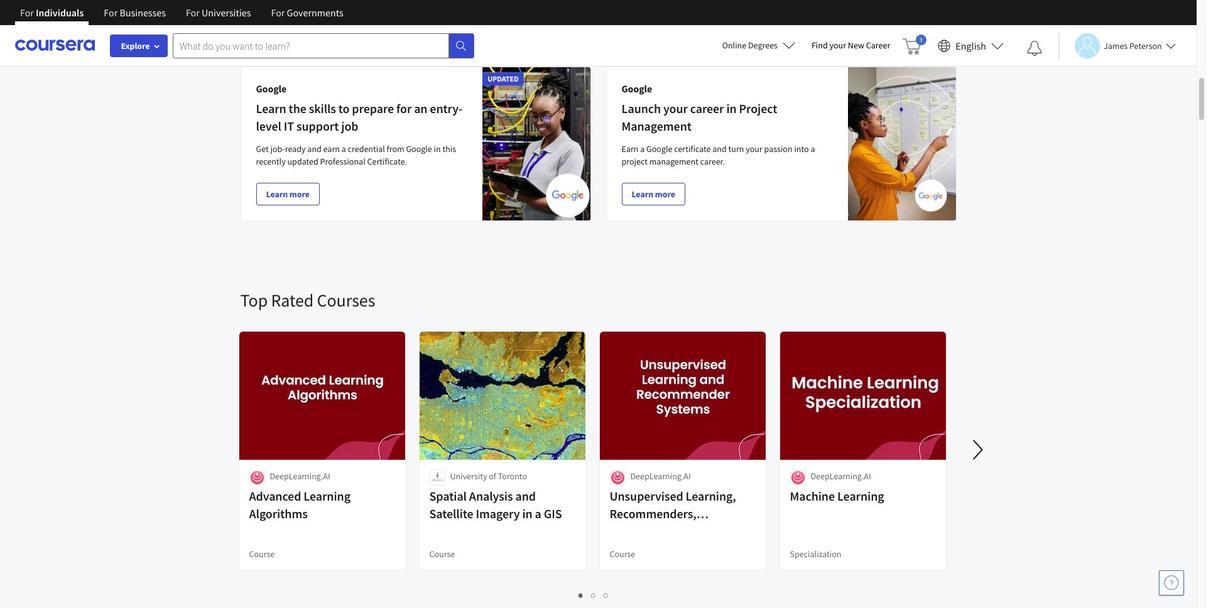 Task type: describe. For each thing, give the bounding box(es) containing it.
analysis
[[469, 488, 513, 504]]

degrees
[[748, 40, 778, 51]]

google inside get job-ready and earn a credential from google in this recently updated professional certificate.
[[406, 143, 432, 155]]

for for individuals
[[20, 6, 34, 19]]

english
[[956, 39, 987, 52]]

prepare
[[352, 101, 394, 116]]

james
[[1104, 40, 1128, 51]]

your inside google launch your career in project management
[[663, 101, 688, 116]]

find your new career link
[[805, 38, 897, 53]]

certificate.
[[367, 156, 407, 167]]

advanced learning algorithms
[[249, 488, 351, 522]]

new
[[848, 40, 865, 51]]

What do you want to learn? text field
[[173, 33, 449, 58]]

an
[[414, 101, 428, 116]]

explore
[[121, 40, 150, 52]]

learning inside unsupervised learning, recommenders, reinforcement learning
[[691, 523, 738, 539]]

it
[[284, 118, 294, 134]]

in inside google launch your career in project management
[[727, 101, 737, 116]]

online degrees button
[[712, 31, 805, 59]]

launch your career in project management link
[[622, 101, 777, 134]]

for for governments
[[271, 6, 285, 19]]

updated
[[287, 156, 318, 167]]

learn the skills to prepare for an entry- level it support job link
[[256, 101, 463, 134]]

for for universities
[[186, 6, 200, 19]]

entry-
[[430, 101, 463, 116]]

certificate
[[674, 143, 711, 155]]

management
[[622, 118, 692, 134]]

in inside get job-ready and earn a credential from google in this recently updated professional certificate.
[[434, 143, 441, 155]]

imagery
[[476, 506, 520, 522]]

james peterson button
[[1059, 33, 1176, 58]]

for individuals
[[20, 6, 84, 19]]

university of toronto image
[[429, 470, 445, 486]]

job-
[[270, 143, 285, 155]]

banner navigation
[[10, 0, 354, 35]]

spatial analysis and satellite imagery in a gis
[[429, 488, 562, 522]]

find
[[812, 40, 828, 51]]

learn for launch your career in project management
[[632, 189, 654, 200]]

management
[[650, 156, 699, 167]]

your inside find your new career link
[[830, 40, 846, 51]]

professional
[[320, 156, 366, 167]]

passion
[[764, 143, 793, 155]]

learn inside google learn the skills to prepare for an entry- level it support job
[[256, 101, 286, 116]]

credential
[[348, 143, 385, 155]]

universities
[[202, 6, 251, 19]]

1 button
[[575, 588, 588, 603]]

individuals
[[36, 6, 84, 19]]

get job-ready and earn a credential from google in this recently updated professional certificate.
[[256, 143, 456, 167]]

job
[[341, 118, 358, 134]]

university of toronto
[[450, 471, 527, 482]]

turn
[[729, 143, 744, 155]]

a inside spatial analysis and satellite imagery in a gis
[[535, 506, 542, 522]]

3 button
[[600, 588, 613, 603]]

list inside top rated courses carousel element
[[240, 588, 947, 603]]

find your new career
[[812, 40, 891, 51]]

to
[[339, 101, 350, 116]]

skills
[[309, 101, 336, 116]]

google inside google learn the skills to prepare for an entry- level it support job
[[256, 82, 287, 95]]

google launch your career in project management
[[622, 82, 777, 134]]

and inside spatial analysis and satellite imagery in a gis
[[515, 488, 536, 504]]

james peterson
[[1104, 40, 1162, 51]]

your inside 'earn a google certificate and turn your passion into a project management career.'
[[746, 143, 763, 155]]

a inside get job-ready and earn a credential from google in this recently updated professional certificate.
[[342, 143, 346, 155]]

and inside get job-ready and earn a credential from google in this recently updated professional certificate.
[[307, 143, 322, 155]]

english button
[[933, 25, 1009, 66]]

2 button
[[588, 588, 600, 603]]

google inside 'earn a google certificate and turn your passion into a project management career.'
[[647, 143, 673, 155]]

earn a google certificate and turn your passion into a project management career.
[[622, 143, 815, 167]]

more for learn the skills to prepare for an entry- level it support job
[[290, 189, 310, 200]]

deeplearning.ai for unsupervised
[[631, 471, 691, 482]]

for governments
[[271, 6, 343, 19]]

for
[[396, 101, 412, 116]]

machine learning
[[790, 488, 884, 504]]

top
[[240, 289, 268, 312]]

top rated courses carousel element
[[234, 251, 1206, 608]]

coursera image
[[15, 35, 95, 55]]

1
[[579, 589, 584, 601]]

learn more for launch your career in project management
[[632, 189, 675, 200]]

google learn the skills to prepare for an entry- level it support job
[[256, 82, 463, 134]]

the
[[289, 101, 306, 116]]

project
[[622, 156, 648, 167]]



Task type: locate. For each thing, give the bounding box(es) containing it.
course
[[249, 549, 275, 560], [429, 549, 455, 560], [610, 549, 635, 560]]

2 horizontal spatial and
[[713, 143, 727, 155]]

learning
[[304, 488, 351, 504], [838, 488, 884, 504], [691, 523, 738, 539]]

learning right machine
[[838, 488, 884, 504]]

learn more link for learn the skills to prepare for an entry- level it support job
[[256, 183, 320, 205]]

course down reinforcement on the bottom right of the page
[[610, 549, 635, 560]]

learn down recently
[[266, 189, 288, 200]]

0 horizontal spatial more
[[290, 189, 310, 200]]

from
[[387, 143, 404, 155]]

for businesses
[[104, 6, 166, 19]]

1 learn more link from the left
[[256, 183, 320, 205]]

explore button
[[110, 35, 168, 57]]

learn up the 'level'
[[256, 101, 286, 116]]

1 horizontal spatial more
[[655, 189, 675, 200]]

course for advanced learning algorithms
[[249, 549, 275, 560]]

1 deeplearning.ai from the left
[[270, 471, 330, 482]]

for for businesses
[[104, 6, 118, 19]]

a
[[342, 143, 346, 155], [640, 143, 645, 155], [811, 143, 815, 155], [535, 506, 542, 522]]

1 deeplearning.ai image from the left
[[249, 470, 265, 486]]

list containing 1
[[240, 588, 947, 603]]

3
[[604, 589, 609, 601]]

learn
[[256, 101, 286, 116], [266, 189, 288, 200], [632, 189, 654, 200]]

2 horizontal spatial deeplearning.ai
[[811, 471, 871, 482]]

learn more link down updated
[[256, 183, 320, 205]]

gis
[[544, 506, 562, 522]]

toronto
[[498, 471, 527, 482]]

and left earn
[[307, 143, 322, 155]]

2 deeplearning.ai from the left
[[631, 471, 691, 482]]

0 horizontal spatial in
[[434, 143, 441, 155]]

1 horizontal spatial learn more
[[632, 189, 675, 200]]

courses
[[317, 289, 375, 312]]

google up the 'level'
[[256, 82, 287, 95]]

peterson
[[1130, 40, 1162, 51]]

for left the individuals
[[20, 6, 34, 19]]

specialization
[[790, 549, 842, 560]]

google right from
[[406, 143, 432, 155]]

2 horizontal spatial your
[[830, 40, 846, 51]]

0 horizontal spatial learn more
[[266, 189, 310, 200]]

learn down the project
[[632, 189, 654, 200]]

career
[[690, 101, 724, 116]]

3 deeplearning.ai from the left
[[811, 471, 871, 482]]

1 course from the left
[[249, 549, 275, 560]]

1 more from the left
[[290, 189, 310, 200]]

2
[[591, 589, 596, 601]]

learning up algorithms
[[304, 488, 351, 504]]

this
[[443, 143, 456, 155]]

more
[[290, 189, 310, 200], [655, 189, 675, 200]]

2 more from the left
[[655, 189, 675, 200]]

0 horizontal spatial course
[[249, 549, 275, 560]]

spatial
[[429, 488, 467, 504]]

learn more down updated
[[266, 189, 310, 200]]

top rated courses
[[240, 289, 375, 312]]

support
[[297, 118, 339, 134]]

and inside 'earn a google certificate and turn your passion into a project management career.'
[[713, 143, 727, 155]]

learning,
[[686, 488, 736, 504]]

0 horizontal spatial deeplearning.ai
[[270, 471, 330, 482]]

ready
[[285, 143, 306, 155]]

your right find
[[830, 40, 846, 51]]

3 for from the left
[[186, 6, 200, 19]]

2 horizontal spatial learning
[[838, 488, 884, 504]]

learning down the learning,
[[691, 523, 738, 539]]

and up career.
[[713, 143, 727, 155]]

next slide image
[[963, 435, 993, 465]]

google up management
[[647, 143, 673, 155]]

1 horizontal spatial deeplearning.ai
[[631, 471, 691, 482]]

None search field
[[173, 33, 474, 58]]

algorithms
[[249, 506, 308, 522]]

for left universities
[[186, 6, 200, 19]]

0 horizontal spatial learning
[[304, 488, 351, 504]]

your right the turn
[[746, 143, 763, 155]]

2 horizontal spatial course
[[610, 549, 635, 560]]

into
[[794, 143, 809, 155]]

earn
[[323, 143, 340, 155]]

course for spatial analysis and satellite imagery in a gis
[[429, 549, 455, 560]]

0 vertical spatial in
[[727, 101, 737, 116]]

advanced
[[249, 488, 301, 504]]

rated
[[271, 289, 314, 312]]

learn more link down the project
[[622, 183, 685, 205]]

2 for from the left
[[104, 6, 118, 19]]

1 horizontal spatial course
[[429, 549, 455, 560]]

2 learn more link from the left
[[622, 183, 685, 205]]

deeplearning.ai image for advanced learning algorithms
[[249, 470, 265, 486]]

unsupervised
[[610, 488, 683, 504]]

0 horizontal spatial and
[[307, 143, 322, 155]]

level
[[256, 118, 281, 134]]

recommenders,
[[610, 506, 697, 522]]

deeplearning.ai image
[[790, 470, 806, 486]]

help center image
[[1164, 576, 1179, 591]]

2 course from the left
[[429, 549, 455, 560]]

career.
[[700, 156, 725, 167]]

show notifications image
[[1027, 41, 1042, 56]]

course down algorithms
[[249, 549, 275, 560]]

list
[[240, 588, 947, 603]]

launch
[[622, 101, 661, 116]]

1 horizontal spatial learn more link
[[622, 183, 685, 205]]

recently
[[256, 156, 286, 167]]

learn more link for launch your career in project management
[[622, 183, 685, 205]]

1 learn more from the left
[[266, 189, 310, 200]]

deeplearning.ai image for unsupervised learning, recommenders, reinforcement learning
[[610, 470, 626, 486]]

1 horizontal spatial in
[[522, 506, 533, 522]]

your up management
[[663, 101, 688, 116]]

deeplearning.ai image
[[249, 470, 265, 486], [610, 470, 626, 486]]

deeplearning.ai for advanced
[[270, 471, 330, 482]]

in left this on the left of page
[[434, 143, 441, 155]]

businesses
[[120, 6, 166, 19]]

2 vertical spatial in
[[522, 506, 533, 522]]

deeplearning.ai up machine learning
[[811, 471, 871, 482]]

learn for learn the skills to prepare for an entry- level it support job
[[266, 189, 288, 200]]

learn more for learn the skills to prepare for an entry- level it support job
[[266, 189, 310, 200]]

0 horizontal spatial deeplearning.ai image
[[249, 470, 265, 486]]

google inside google launch your career in project management
[[622, 82, 652, 95]]

2 horizontal spatial in
[[727, 101, 737, 116]]

in right career
[[727, 101, 737, 116]]

for
[[20, 6, 34, 19], [104, 6, 118, 19], [186, 6, 200, 19], [271, 6, 285, 19]]

google
[[256, 82, 287, 95], [622, 82, 652, 95], [406, 143, 432, 155], [647, 143, 673, 155]]

your
[[830, 40, 846, 51], [663, 101, 688, 116], [746, 143, 763, 155]]

earn
[[622, 143, 639, 155]]

2 vertical spatial your
[[746, 143, 763, 155]]

unsupervised learning, recommenders, reinforcement learning
[[610, 488, 738, 539]]

get
[[256, 143, 269, 155]]

0 horizontal spatial your
[[663, 101, 688, 116]]

1 for from the left
[[20, 6, 34, 19]]

1 vertical spatial in
[[434, 143, 441, 155]]

learning inside advanced learning algorithms
[[304, 488, 351, 504]]

governments
[[287, 6, 343, 19]]

learning for machine learning
[[838, 488, 884, 504]]

3 course from the left
[[610, 549, 635, 560]]

1 horizontal spatial learning
[[691, 523, 738, 539]]

deeplearning.ai image up the advanced
[[249, 470, 265, 486]]

project
[[739, 101, 777, 116]]

learning for advanced learning algorithms
[[304, 488, 351, 504]]

more down management
[[655, 189, 675, 200]]

2 deeplearning.ai image from the left
[[610, 470, 626, 486]]

online
[[722, 40, 747, 51]]

of
[[489, 471, 496, 482]]

0 horizontal spatial learn more link
[[256, 183, 320, 205]]

deeplearning.ai for machine
[[811, 471, 871, 482]]

1 horizontal spatial your
[[746, 143, 763, 155]]

career
[[866, 40, 891, 51]]

learn more link
[[256, 183, 320, 205], [622, 183, 685, 205]]

1 horizontal spatial and
[[515, 488, 536, 504]]

deeplearning.ai image up unsupervised
[[610, 470, 626, 486]]

university
[[450, 471, 487, 482]]

satellite
[[429, 506, 474, 522]]

deeplearning.ai up advanced learning algorithms
[[270, 471, 330, 482]]

2 learn more from the left
[[632, 189, 675, 200]]

for left businesses
[[104, 6, 118, 19]]

machine
[[790, 488, 835, 504]]

shopping cart: 1 item image
[[903, 35, 927, 55]]

reinforcement
[[610, 523, 689, 539]]

1 vertical spatial your
[[663, 101, 688, 116]]

deeplearning.ai up unsupervised
[[631, 471, 691, 482]]

online degrees
[[722, 40, 778, 51]]

learn more down the project
[[632, 189, 675, 200]]

course for unsupervised learning, recommenders, reinforcement learning
[[610, 549, 635, 560]]

0 vertical spatial your
[[830, 40, 846, 51]]

1 horizontal spatial deeplearning.ai image
[[610, 470, 626, 486]]

more down updated
[[290, 189, 310, 200]]

course down satellite
[[429, 549, 455, 560]]

learn more
[[266, 189, 310, 200], [632, 189, 675, 200]]

in inside spatial analysis and satellite imagery in a gis
[[522, 506, 533, 522]]

and down toronto
[[515, 488, 536, 504]]

google up the launch at the top of page
[[622, 82, 652, 95]]

in left gis
[[522, 506, 533, 522]]

4 for from the left
[[271, 6, 285, 19]]

for left governments
[[271, 6, 285, 19]]

for universities
[[186, 6, 251, 19]]

more for launch your career in project management
[[655, 189, 675, 200]]



Task type: vqa. For each thing, say whether or not it's contained in the screenshot.
programming within covers beginning and intermediate concepts of statistical analysis using the Python programming language. Learners will explore where data comes from, what types of data can be collected, data design, data management, and how to effectively carry out exploration and visualization. Students will utilize data for estimation and assessing theories, construct confidence intervals, interpret inferential results, and apply more advanced statistical modeling procedures.
no



